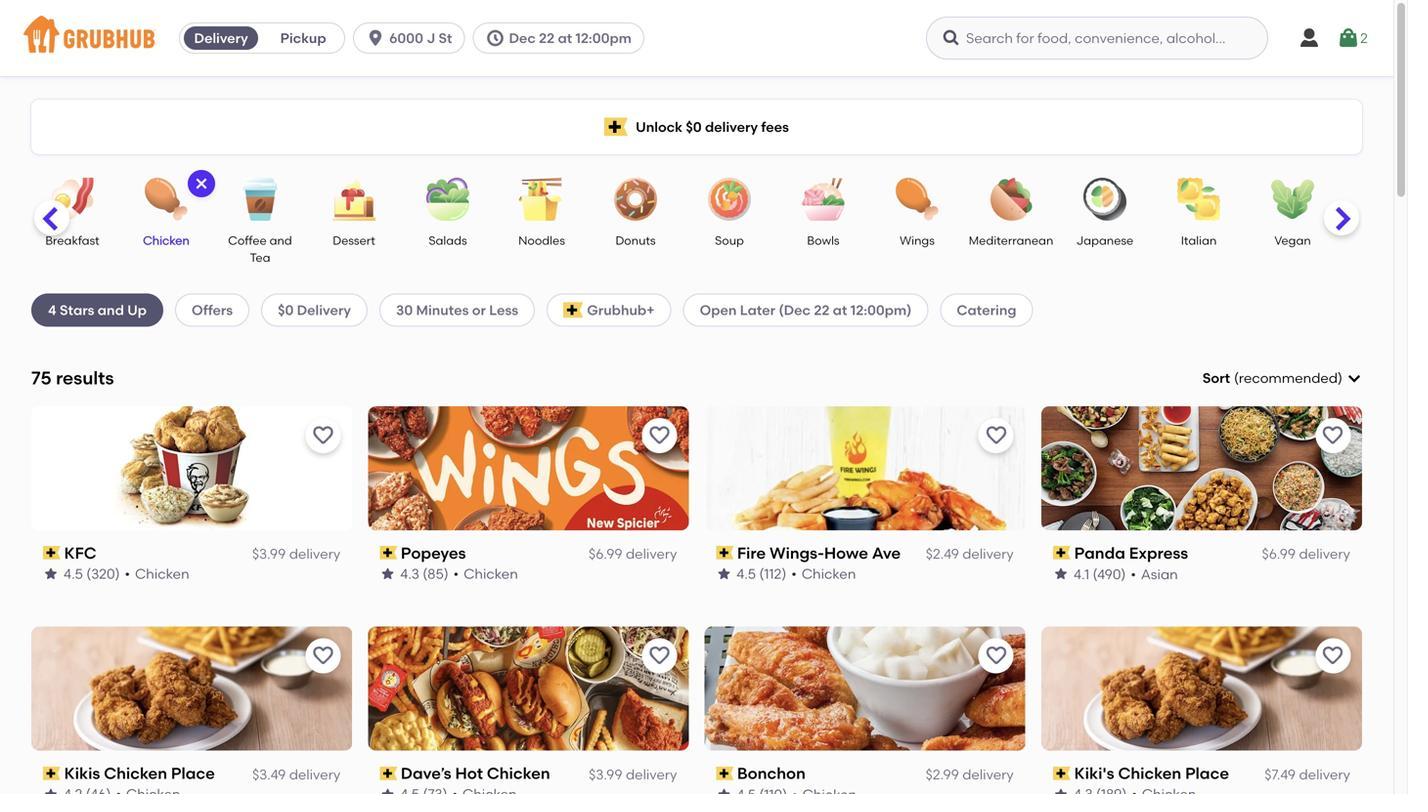 Task type: vqa. For each thing, say whether or not it's contained in the screenshot.


Task type: describe. For each thing, give the bounding box(es) containing it.
75
[[31, 368, 51, 389]]

star icon image for bonchon
[[716, 788, 732, 795]]

svg image for 2
[[1337, 26, 1360, 50]]

bowls image
[[789, 178, 858, 221]]

4.5 for kfc
[[64, 566, 83, 583]]

save this restaurant button for popeyes
[[642, 418, 677, 453]]

(
[[1234, 370, 1239, 387]]

fire
[[737, 544, 766, 563]]

6000 j st
[[389, 30, 452, 46]]

breakfast
[[45, 234, 99, 248]]

subscription pass image for kiki's chicken place
[[1053, 768, 1070, 781]]

$3.49 delivery
[[252, 767, 341, 784]]

place for kiki's chicken place
[[1185, 765, 1229, 784]]

pickup button
[[262, 22, 344, 54]]

express
[[1129, 544, 1188, 563]]

none field containing sort
[[1203, 369, 1362, 389]]

save this restaurant image for fire wings-howe ave
[[984, 424, 1008, 448]]

soup
[[715, 234, 744, 248]]

subscription pass image for kikis chicken place
[[43, 768, 60, 781]]

sort
[[1203, 370, 1230, 387]]

fire wings-howe ave logo image
[[705, 407, 1025, 531]]

$6.99 for popeyes
[[589, 546, 622, 563]]

$6.99 for panda express
[[1262, 546, 1296, 563]]

kikis chicken place logo image
[[31, 627, 352, 752]]

panda
[[1074, 544, 1125, 563]]

$6.99 delivery for popeyes
[[589, 546, 677, 563]]

$7.49
[[1265, 767, 1296, 784]]

kiki's
[[1074, 765, 1114, 784]]

results
[[56, 368, 114, 389]]

st
[[439, 30, 452, 46]]

1 vertical spatial svg image
[[194, 176, 209, 192]]

subscription pass image for popeyes
[[380, 547, 397, 560]]

4.1 (490)
[[1073, 566, 1126, 583]]

open later (dec 22 at 12:00pm)
[[700, 302, 912, 319]]

coffee
[[228, 234, 267, 248]]

1 horizontal spatial delivery
[[297, 302, 351, 319]]

subscription pass image for kfc
[[43, 547, 60, 560]]

subscription pass image for fire wings-howe ave
[[716, 547, 734, 560]]

4.3 (85)
[[400, 566, 448, 583]]

delivery button
[[180, 22, 262, 54]]

save this restaurant button for kfc
[[305, 418, 341, 453]]

catering
[[957, 302, 1016, 319]]

kikis chicken place
[[64, 765, 215, 784]]

$7.49 delivery
[[1265, 767, 1350, 784]]

wings
[[900, 234, 935, 248]]

$2.99
[[926, 767, 959, 784]]

popeyes
[[401, 544, 466, 563]]

subscription pass image for bonchon
[[716, 768, 734, 781]]

1 vertical spatial at
[[833, 302, 847, 319]]

bonchon
[[737, 765, 806, 784]]

grubhub plus flag logo image for unlock $0 delivery fees
[[604, 118, 628, 136]]

star icon image for panda express
[[1053, 567, 1068, 582]]

kiki's chicken place
[[1074, 765, 1229, 784]]

noodles image
[[507, 178, 576, 221]]

chicken right kiki's
[[1118, 765, 1181, 784]]

(85)
[[423, 566, 448, 583]]

coffee and tea image
[[226, 178, 294, 221]]

4.3
[[400, 566, 419, 583]]

delivery for popeyes
[[626, 546, 677, 563]]

4.5 for fire wings-howe ave
[[737, 566, 756, 583]]

bowls
[[807, 234, 840, 248]]

kfc logo image
[[31, 407, 352, 531]]

12:00pm)
[[850, 302, 912, 319]]

save this restaurant image for bonchon
[[984, 645, 1008, 668]]

donuts
[[615, 234, 656, 248]]

dessert
[[333, 234, 375, 248]]

dave's hot chicken logo image
[[368, 627, 689, 752]]

4.1
[[1073, 566, 1089, 583]]

svg image for 6000 j st
[[366, 28, 385, 48]]

• for fire wings-howe ave
[[792, 566, 797, 583]]

(490)
[[1092, 566, 1126, 583]]

star icon image for fire wings-howe ave
[[716, 567, 732, 582]]

sort ( recommended )
[[1203, 370, 1343, 387]]

save this restaurant button for bonchon
[[979, 639, 1014, 674]]

pickup
[[280, 30, 326, 46]]

chicken right '(85)'
[[464, 566, 518, 583]]

kiki's chicken place logo image
[[1041, 627, 1362, 752]]

delivery for bonchon
[[962, 767, 1014, 784]]

salads image
[[414, 178, 482, 221]]

• for panda express
[[1130, 566, 1136, 583]]

noodles
[[518, 234, 565, 248]]

dave's hot chicken
[[401, 765, 550, 784]]

(112)
[[760, 566, 787, 583]]

delivery for kiki's chicken place
[[1299, 767, 1350, 784]]

chicken down fire wings-howe ave
[[802, 566, 856, 583]]

$2.49
[[926, 546, 959, 563]]

dec 22 at 12:00pm button
[[473, 22, 652, 54]]

subscription pass image for panda express
[[1053, 547, 1070, 560]]

4.5 (112)
[[737, 566, 787, 583]]

save this restaurant image for kikis chicken place
[[311, 645, 335, 668]]

save this restaurant button for kikis chicken place
[[305, 639, 341, 674]]

at inside button
[[558, 30, 572, 46]]

subscription pass image for dave's hot chicken
[[380, 768, 397, 781]]

6000 j st button
[[353, 22, 473, 54]]

save this restaurant button for dave's hot chicken
[[642, 639, 677, 674]]

$3.99 for kfc
[[252, 546, 286, 563]]

or
[[472, 302, 486, 319]]

breakfast image
[[38, 178, 107, 221]]

delivery for kikis chicken place
[[289, 767, 341, 784]]

unlock $0 delivery fees
[[636, 119, 789, 135]]

salads
[[429, 234, 467, 248]]



Task type: locate. For each thing, give the bounding box(es) containing it.
4 • from the left
[[1130, 566, 1136, 583]]

)
[[1338, 370, 1343, 387]]

1 • from the left
[[125, 566, 130, 583]]

delivery
[[705, 119, 758, 135], [289, 546, 341, 563], [626, 546, 677, 563], [962, 546, 1014, 563], [1299, 546, 1350, 563], [289, 767, 341, 784], [626, 767, 677, 784], [962, 767, 1014, 784], [1299, 767, 1350, 784]]

mediterranean
[[969, 234, 1053, 248]]

japanese image
[[1071, 178, 1139, 221]]

0 horizontal spatial at
[[558, 30, 572, 46]]

$3.99 delivery for kfc
[[252, 546, 341, 563]]

$0
[[686, 119, 702, 135], [278, 302, 294, 319]]

subscription pass image
[[43, 547, 60, 560], [716, 547, 734, 560], [1053, 547, 1070, 560], [43, 768, 60, 781], [380, 768, 397, 781], [716, 768, 734, 781]]

•
[[125, 566, 130, 583], [453, 566, 459, 583], [792, 566, 797, 583], [1130, 566, 1136, 583]]

None field
[[1203, 369, 1362, 389]]

2 button
[[1337, 21, 1368, 56]]

• right '(85)'
[[453, 566, 459, 583]]

save this restaurant button for fire wings-howe ave
[[979, 418, 1014, 453]]

dessert image
[[320, 178, 388, 221]]

save this restaurant image
[[311, 424, 335, 448], [648, 424, 671, 448], [984, 645, 1008, 668]]

offers
[[192, 302, 233, 319]]

$6.99 delivery for panda express
[[1262, 546, 1350, 563]]

1 horizontal spatial $6.99 delivery
[[1262, 546, 1350, 563]]

2 horizontal spatial • chicken
[[792, 566, 856, 583]]

subscription pass image left fire
[[716, 547, 734, 560]]

0 horizontal spatial • chicken
[[125, 566, 189, 583]]

0 vertical spatial svg image
[[942, 28, 961, 48]]

dec
[[509, 30, 536, 46]]

$6.99
[[589, 546, 622, 563], [1262, 546, 1296, 563]]

j
[[427, 30, 435, 46]]

• chicken for kfc
[[125, 566, 189, 583]]

grubhub plus flag logo image left grubhub+
[[563, 303, 583, 318]]

wings image
[[883, 178, 951, 221]]

0 horizontal spatial grubhub plus flag logo image
[[563, 303, 583, 318]]

save this restaurant image
[[984, 424, 1008, 448], [1321, 424, 1344, 448], [311, 645, 335, 668], [648, 645, 671, 668], [1321, 645, 1344, 668]]

0 horizontal spatial $6.99 delivery
[[589, 546, 677, 563]]

svg image
[[942, 28, 961, 48], [194, 176, 209, 192]]

svg image for dec 22 at 12:00pm
[[485, 28, 505, 48]]

1 horizontal spatial • chicken
[[453, 566, 518, 583]]

save this restaurant image for panda express
[[1321, 424, 1344, 448]]

0 horizontal spatial 22
[[539, 30, 555, 46]]

1 horizontal spatial $0
[[686, 119, 702, 135]]

0 vertical spatial subscription pass image
[[380, 547, 397, 560]]

2
[[1360, 30, 1368, 46]]

$3.99 delivery for dave's hot chicken
[[589, 767, 677, 784]]

italian
[[1181, 234, 1217, 248]]

$3.99 for dave's hot chicken
[[589, 767, 622, 784]]

0 vertical spatial $3.99 delivery
[[252, 546, 341, 563]]

panda express
[[1074, 544, 1188, 563]]

minutes
[[416, 302, 469, 319]]

star icon image for kfc
[[43, 567, 59, 582]]

panda express logo image
[[1041, 407, 1362, 531]]

star icon image for kikis chicken place
[[43, 788, 59, 795]]

1 horizontal spatial grubhub plus flag logo image
[[604, 118, 628, 136]]

$0 right unlock
[[686, 119, 702, 135]]

1 horizontal spatial $3.99
[[589, 767, 622, 784]]

$2.99 delivery
[[926, 767, 1014, 784]]

• down wings-
[[792, 566, 797, 583]]

1 vertical spatial and
[[98, 302, 124, 319]]

main navigation navigation
[[0, 0, 1393, 76]]

• down the panda express
[[1130, 566, 1136, 583]]

1 horizontal spatial 4.5
[[737, 566, 756, 583]]

save this restaurant image for dave's hot chicken
[[648, 645, 671, 668]]

22 right (dec
[[814, 302, 829, 319]]

3 • from the left
[[792, 566, 797, 583]]

22 right dec
[[539, 30, 555, 46]]

1 vertical spatial $3.99 delivery
[[589, 767, 677, 784]]

2 4.5 from the left
[[737, 566, 756, 583]]

delivery for kfc
[[289, 546, 341, 563]]

4.5 down fire
[[737, 566, 756, 583]]

less
[[489, 302, 518, 319]]

open
[[700, 302, 737, 319]]

tea
[[250, 251, 270, 265]]

1 horizontal spatial save this restaurant image
[[648, 424, 671, 448]]

save this restaurant image for kfc
[[311, 424, 335, 448]]

subscription pass image left dave's
[[380, 768, 397, 781]]

1 horizontal spatial and
[[269, 234, 292, 248]]

grubhub plus flag logo image for grubhub+
[[563, 303, 583, 318]]

• chicken down fire wings-howe ave
[[792, 566, 856, 583]]

4 stars and up
[[48, 302, 147, 319]]

chicken right hot
[[487, 765, 550, 784]]

0 horizontal spatial place
[[171, 765, 215, 784]]

2 horizontal spatial save this restaurant image
[[984, 645, 1008, 668]]

up
[[127, 302, 147, 319]]

0 horizontal spatial $0
[[278, 302, 294, 319]]

1 4.5 from the left
[[64, 566, 83, 583]]

star icon image
[[43, 567, 59, 582], [380, 567, 395, 582], [716, 567, 732, 582], [1053, 567, 1068, 582], [43, 788, 59, 795], [380, 788, 395, 795], [716, 788, 732, 795], [1053, 788, 1068, 795]]

subscription pass image left popeyes
[[380, 547, 397, 560]]

• for kfc
[[125, 566, 130, 583]]

• right (320)
[[125, 566, 130, 583]]

at left 12:00pm on the top left
[[558, 30, 572, 46]]

and left 'up'
[[98, 302, 124, 319]]

svg image
[[1298, 26, 1321, 50], [1337, 26, 1360, 50], [366, 28, 385, 48], [485, 28, 505, 48], [1346, 371, 1362, 386]]

star icon image for kiki's chicken place
[[1053, 788, 1068, 795]]

12:00pm
[[575, 30, 632, 46]]

chicken right kikis
[[104, 765, 167, 784]]

grubhub plus flag logo image left unlock
[[604, 118, 628, 136]]

$6.99 delivery
[[589, 546, 677, 563], [1262, 546, 1350, 563]]

1 horizontal spatial place
[[1185, 765, 1229, 784]]

subscription pass image left kfc
[[43, 547, 60, 560]]

kfc
[[64, 544, 96, 563]]

subscription pass image left panda
[[1053, 547, 1070, 560]]

1 vertical spatial $0
[[278, 302, 294, 319]]

chicken image
[[132, 178, 200, 221]]

place left the $7.49
[[1185, 765, 1229, 784]]

svg image inside main navigation navigation
[[942, 28, 961, 48]]

chicken right (320)
[[135, 566, 189, 583]]

and up tea on the top left of the page
[[269, 234, 292, 248]]

italian image
[[1165, 178, 1233, 221]]

donuts image
[[601, 178, 670, 221]]

4.5 (320)
[[64, 566, 120, 583]]

• chicken for fire wings-howe ave
[[792, 566, 856, 583]]

star icon image for dave's hot chicken
[[380, 788, 395, 795]]

0 vertical spatial $0
[[686, 119, 702, 135]]

fees
[[761, 119, 789, 135]]

• chicken right '(85)'
[[453, 566, 518, 583]]

and inside coffee and tea
[[269, 234, 292, 248]]

delivery for fire wings-howe ave
[[962, 546, 1014, 563]]

$3.99 delivery
[[252, 546, 341, 563], [589, 767, 677, 784]]

0 horizontal spatial $6.99
[[589, 546, 622, 563]]

2 $6.99 from the left
[[1262, 546, 1296, 563]]

and
[[269, 234, 292, 248], [98, 302, 124, 319]]

svg image inside 2 button
[[1337, 26, 1360, 50]]

4
[[48, 302, 56, 319]]

Search for food, convenience, alcohol... search field
[[926, 17, 1268, 60]]

(dec
[[779, 302, 811, 319]]

22 inside button
[[539, 30, 555, 46]]

vegan image
[[1258, 178, 1327, 221]]

4.5 down kfc
[[64, 566, 83, 583]]

star icon image for popeyes
[[380, 567, 395, 582]]

dave's
[[401, 765, 451, 784]]

delivery for panda express
[[1299, 546, 1350, 563]]

• chicken
[[125, 566, 189, 583], [453, 566, 518, 583], [792, 566, 856, 583]]

0 horizontal spatial $3.99
[[252, 546, 286, 563]]

1 horizontal spatial at
[[833, 302, 847, 319]]

2 place from the left
[[1185, 765, 1229, 784]]

1 vertical spatial subscription pass image
[[1053, 768, 1070, 781]]

kikis
[[64, 765, 100, 784]]

0 horizontal spatial save this restaurant image
[[311, 424, 335, 448]]

1 vertical spatial delivery
[[297, 302, 351, 319]]

0 vertical spatial grubhub plus flag logo image
[[604, 118, 628, 136]]

0 vertical spatial at
[[558, 30, 572, 46]]

$2.49 delivery
[[926, 546, 1014, 563]]

later
[[740, 302, 775, 319]]

grubhub plus flag logo image
[[604, 118, 628, 136], [563, 303, 583, 318]]

3 • chicken from the left
[[792, 566, 856, 583]]

0 horizontal spatial subscription pass image
[[380, 547, 397, 560]]

75 results
[[31, 368, 114, 389]]

chicken
[[143, 234, 190, 248], [135, 566, 189, 583], [464, 566, 518, 583], [802, 566, 856, 583], [104, 765, 167, 784], [487, 765, 550, 784], [1118, 765, 1181, 784]]

1 horizontal spatial svg image
[[942, 28, 961, 48]]

2 • from the left
[[453, 566, 459, 583]]

coffee and tea
[[228, 234, 292, 265]]

0 horizontal spatial $3.99 delivery
[[252, 546, 341, 563]]

1 horizontal spatial subscription pass image
[[1053, 768, 1070, 781]]

at
[[558, 30, 572, 46], [833, 302, 847, 319]]

asian
[[1141, 566, 1178, 583]]

4.5
[[64, 566, 83, 583], [737, 566, 756, 583]]

(320)
[[86, 566, 120, 583]]

recommended
[[1239, 370, 1338, 387]]

subscription pass image
[[380, 547, 397, 560], [1053, 768, 1070, 781]]

• asian
[[1130, 566, 1178, 583]]

save this restaurant image for popeyes
[[648, 424, 671, 448]]

svg image inside 6000 j st button
[[366, 28, 385, 48]]

30 minutes or less
[[396, 302, 518, 319]]

delivery inside button
[[194, 30, 248, 46]]

1 vertical spatial grubhub plus flag logo image
[[563, 303, 583, 318]]

delivery left 'pickup' button
[[194, 30, 248, 46]]

22
[[539, 30, 555, 46], [814, 302, 829, 319]]

1 vertical spatial 22
[[814, 302, 829, 319]]

1 vertical spatial $3.99
[[589, 767, 622, 784]]

grubhub+
[[587, 302, 655, 319]]

0 vertical spatial $3.99
[[252, 546, 286, 563]]

subscription pass image left kikis
[[43, 768, 60, 781]]

• chicken right (320)
[[125, 566, 189, 583]]

0 horizontal spatial delivery
[[194, 30, 248, 46]]

• chicken for popeyes
[[453, 566, 518, 583]]

1 $6.99 from the left
[[589, 546, 622, 563]]

hot
[[455, 765, 483, 784]]

1 $6.99 delivery from the left
[[589, 546, 677, 563]]

soup image
[[695, 178, 764, 221]]

vegan
[[1274, 234, 1311, 248]]

• for popeyes
[[453, 566, 459, 583]]

1 horizontal spatial $6.99
[[1262, 546, 1296, 563]]

wings-
[[770, 544, 824, 563]]

0 vertical spatial and
[[269, 234, 292, 248]]

0 horizontal spatial svg image
[[194, 176, 209, 192]]

2 $6.99 delivery from the left
[[1262, 546, 1350, 563]]

0 vertical spatial delivery
[[194, 30, 248, 46]]

0 horizontal spatial 4.5
[[64, 566, 83, 583]]

$0 down coffee and tea
[[278, 302, 294, 319]]

$0 delivery
[[278, 302, 351, 319]]

$3.49
[[252, 767, 286, 784]]

dec 22 at 12:00pm
[[509, 30, 632, 46]]

1 • chicken from the left
[[125, 566, 189, 583]]

unlock
[[636, 119, 683, 135]]

save this restaurant image for kiki's chicken place
[[1321, 645, 1344, 668]]

6000
[[389, 30, 423, 46]]

svg image inside field
[[1346, 371, 1362, 386]]

delivery down dessert
[[297, 302, 351, 319]]

place left the $3.49
[[171, 765, 215, 784]]

save this restaurant button for kiki's chicken place
[[1315, 639, 1350, 674]]

save this restaurant button for panda express
[[1315, 418, 1350, 453]]

1 place from the left
[[171, 765, 215, 784]]

subscription pass image left bonchon
[[716, 768, 734, 781]]

mediterranean image
[[977, 178, 1045, 221]]

delivery for dave's hot chicken
[[626, 767, 677, 784]]

1 horizontal spatial 22
[[814, 302, 829, 319]]

bonchon logo image
[[705, 627, 1025, 752]]

japanese
[[1076, 234, 1134, 248]]

stars
[[60, 302, 94, 319]]

2 • chicken from the left
[[453, 566, 518, 583]]

howe
[[824, 544, 868, 563]]

30
[[396, 302, 413, 319]]

at left 12:00pm)
[[833, 302, 847, 319]]

0 vertical spatial 22
[[539, 30, 555, 46]]

place for kikis chicken place
[[171, 765, 215, 784]]

fire wings-howe ave
[[737, 544, 901, 563]]

delivery
[[194, 30, 248, 46], [297, 302, 351, 319]]

subscription pass image left kiki's
[[1053, 768, 1070, 781]]

svg image inside dec 22 at 12:00pm button
[[485, 28, 505, 48]]

1 horizontal spatial $3.99 delivery
[[589, 767, 677, 784]]

0 horizontal spatial and
[[98, 302, 124, 319]]

ave
[[872, 544, 901, 563]]

chicken down chicken image
[[143, 234, 190, 248]]

popeyes logo image
[[368, 407, 689, 531]]



